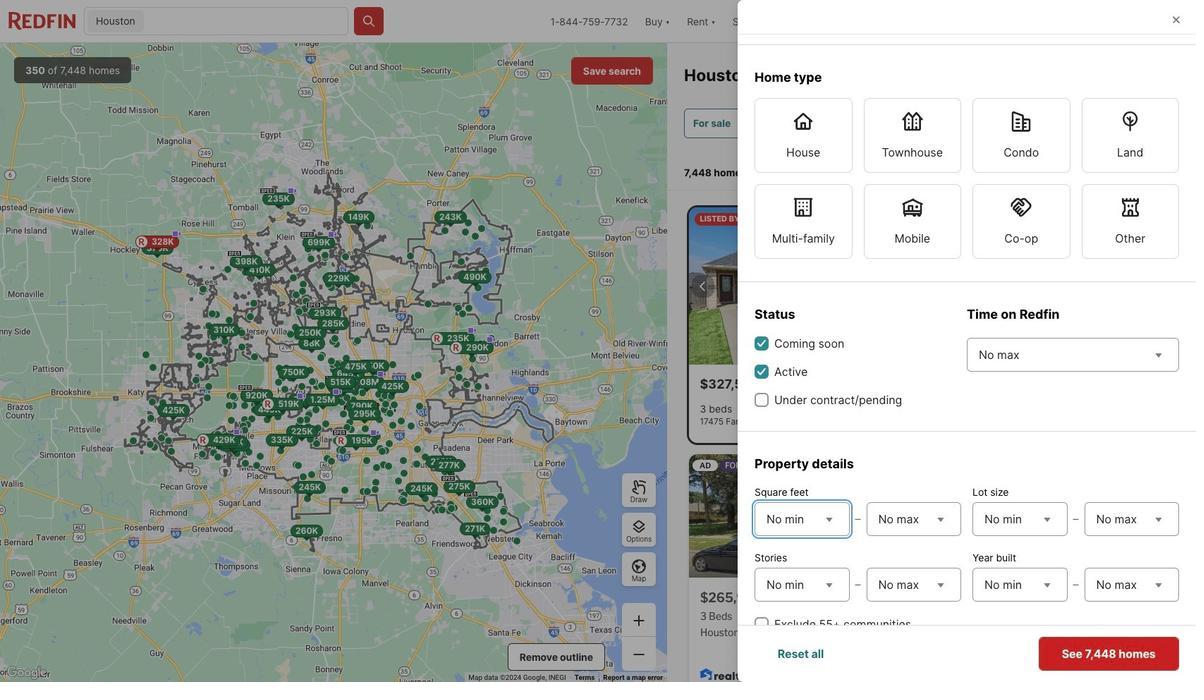 Task type: describe. For each thing, give the bounding box(es) containing it.
next image
[[902, 278, 919, 295]]

share home image
[[1116, 623, 1133, 640]]

map region
[[0, 43, 668, 682]]

google image
[[4, 664, 50, 682]]

1 cell from the left
[[757, 0, 818, 20]]

add home to favorites image
[[1144, 623, 1161, 640]]



Task type: locate. For each thing, give the bounding box(es) containing it.
option
[[755, 98, 853, 173], [864, 98, 962, 173], [973, 98, 1071, 173], [1082, 98, 1180, 173], [755, 184, 853, 259], [864, 184, 962, 259], [973, 184, 1071, 259], [1082, 184, 1180, 259]]

submit search image
[[362, 14, 376, 28]]

tab list
[[1044, 149, 1180, 190]]

None checkbox
[[755, 337, 769, 351], [755, 617, 769, 632], [755, 337, 769, 351], [755, 617, 769, 632]]

dialog
[[738, 0, 1197, 682]]

cell
[[757, 0, 818, 20], [1123, 0, 1178, 20]]

None search field
[[147, 8, 348, 36]]

schedule a tour image
[[1088, 623, 1105, 640]]

number of bathrooms row
[[755, 0, 1180, 22]]

Add home to favorites checkbox
[[1141, 620, 1164, 643]]

list box
[[755, 98, 1180, 259]]

None checkbox
[[755, 365, 769, 379], [755, 393, 769, 407], [755, 365, 769, 379], [755, 393, 769, 407]]

ad element
[[689, 455, 925, 682]]

advertisement image
[[682, 449, 932, 682]]

1 horizontal spatial cell
[[1123, 0, 1178, 20]]

previous image
[[695, 278, 712, 295]]

2 cell from the left
[[1123, 0, 1178, 20]]

toggle search results table view tab
[[1118, 152, 1166, 187]]

select a min and max value element
[[755, 500, 962, 539], [973, 500, 1180, 539], [755, 565, 962, 605], [973, 565, 1180, 605]]

0 horizontal spatial cell
[[757, 0, 818, 20]]

toggle search results photos view tab
[[1058, 152, 1115, 187]]



Task type: vqa. For each thing, say whether or not it's contained in the screenshot.
number of bathrooms "row"
yes



